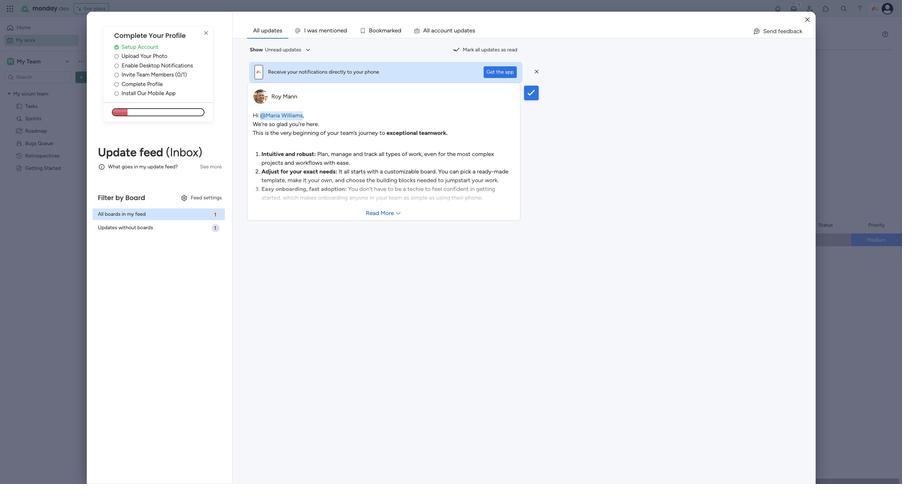 Task type: locate. For each thing, give the bounding box(es) containing it.
with inside plan, manage and track all types of work, even for the most complex projects and workflows with ease.
[[324, 159, 335, 166]]

later
[[123, 196, 139, 205]]

a right b on the left top of the page
[[387, 27, 390, 34]]

1 horizontal spatial t
[[450, 27, 453, 34]]

show
[[250, 47, 263, 53]]

for up make
[[281, 168, 288, 175]]

3 o from the left
[[376, 27, 379, 34]]

my work button
[[4, 34, 78, 46]]

feed?
[[165, 164, 178, 170]]

all right it
[[344, 168, 350, 175]]

1 vertical spatial this
[[123, 143, 136, 152]]

2 horizontal spatial t
[[467, 27, 469, 34]]

past
[[123, 91, 137, 100]]

my up check circle icon
[[109, 28, 126, 44]]

close image
[[805, 17, 810, 22]]

monday dev
[[32, 4, 69, 13]]

1 vertical spatial feed
[[135, 211, 146, 217]]

/ up update
[[157, 143, 160, 152]]

updates right 'unread'
[[283, 47, 301, 53]]

1 vertical spatial for
[[281, 168, 288, 175]]

items up the feed?
[[166, 145, 179, 152]]

choose
[[346, 177, 365, 184]]

enable desktop notifications link
[[114, 62, 213, 70]]

in up updates without boards
[[122, 211, 126, 217]]

see left more
[[200, 164, 209, 170]]

0 vertical spatial all
[[253, 27, 260, 34]]

complete your profile
[[114, 31, 186, 40]]

see for see plans
[[84, 5, 92, 12]]

the up don't on the left top of page
[[367, 177, 375, 184]]

2 horizontal spatial all
[[475, 47, 480, 53]]

circle o image for complete
[[114, 82, 119, 87]]

week for this
[[138, 143, 155, 152]]

and inside it all starts with a customizable board. you can pick a ready-made template, make it your own, and choose the building blocks needed to jumpstart your work.
[[335, 177, 345, 184]]

my inside 'workspace selection' element
[[17, 58, 25, 65]]

0 horizontal spatial team
[[26, 58, 41, 65]]

without
[[123, 222, 149, 231]]

2 horizontal spatial as
[[501, 47, 506, 53]]

you down 'choose'
[[348, 185, 358, 192]]

complete up install
[[122, 81, 146, 87]]

my inside list box
[[13, 91, 20, 97]]

which
[[283, 194, 299, 201]]

2 u from the left
[[454, 27, 457, 34]]

o right b on the left top of the page
[[376, 27, 379, 34]]

profile up "setup account" link
[[165, 31, 186, 40]]

my for feed
[[127, 211, 134, 217]]

d up mark
[[461, 27, 464, 34]]

0 vertical spatial of
[[320, 129, 326, 136]]

n right i
[[337, 27, 340, 34]]

d right r
[[398, 27, 401, 34]]

your up "setup account" link
[[149, 31, 164, 40]]

boards up updates
[[105, 211, 120, 217]]

e left i
[[324, 27, 327, 34]]

w
[[307, 27, 312, 34]]

your down ready-
[[472, 177, 484, 184]]

for right even
[[438, 150, 446, 157]]

as down techie
[[404, 194, 409, 201]]

complete for complete your profile
[[114, 31, 147, 40]]

public board image
[[16, 165, 23, 172]]

Search in workspace field
[[15, 73, 61, 81]]

2 horizontal spatial d
[[461, 27, 464, 34]]

team
[[26, 58, 41, 65], [137, 72, 150, 78]]

0 vertical spatial circle o image
[[114, 54, 119, 59]]

2 n from the left
[[337, 27, 340, 34]]

profile down invite team members (0/1)
[[147, 81, 163, 87]]

/ left app
[[159, 91, 163, 100]]

the
[[496, 69, 504, 75], [270, 129, 279, 136], [447, 150, 456, 157], [367, 177, 375, 184]]

with up needs:
[[324, 159, 335, 166]]

e right p
[[469, 27, 473, 34]]

0 inside "past dates / 0 items"
[[165, 93, 168, 99]]

my for my scrum team
[[13, 91, 20, 97]]

m
[[319, 27, 324, 34], [382, 27, 387, 34]]

0 horizontal spatial boards
[[105, 211, 120, 217]]

1 d from the left
[[344, 27, 347, 34]]

1
[[214, 212, 216, 218], [214, 225, 216, 231]]

team up search in workspace field at the left of page
[[26, 58, 41, 65]]

1 vertical spatial boards
[[137, 225, 153, 231]]

tasks
[[25, 103, 37, 109]]

1 horizontal spatial all
[[379, 150, 384, 157]]

help image
[[856, 5, 864, 12]]

by
[[115, 193, 124, 202]]

team down be
[[389, 194, 402, 201]]

with down plan, manage and track all types of work, even for the most complex projects and workflows with ease.
[[367, 168, 379, 175]]

0 horizontal spatial of
[[320, 129, 326, 136]]

1 vertical spatial circle o image
[[114, 82, 119, 87]]

maria williams image
[[882, 3, 894, 15]]

get
[[487, 69, 495, 75]]

l
[[427, 27, 429, 34], [429, 27, 430, 34]]

0 vertical spatial for
[[438, 150, 446, 157]]

1 horizontal spatial you
[[438, 168, 448, 175]]

medium
[[867, 237, 886, 243]]

items right board
[[151, 198, 163, 204]]

0 horizontal spatial updates
[[261, 27, 282, 34]]

s right w
[[315, 27, 317, 34]]

circle o image left install
[[114, 91, 119, 96]]

0 up update
[[162, 145, 165, 152]]

0 right today
[[150, 119, 154, 125]]

0 vertical spatial complete
[[114, 31, 147, 40]]

feed settings button
[[178, 192, 225, 204]]

circle o image inside upload your photo link
[[114, 54, 119, 59]]

update feed (inbox)
[[98, 145, 202, 159]]

complete profile
[[122, 81, 163, 87]]

items up this week / 0 items
[[155, 119, 167, 125]]

circle o image inside enable desktop notifications link
[[114, 63, 119, 68]]

1 vertical spatial with
[[367, 168, 379, 175]]

option
[[0, 87, 93, 89]]

customize button
[[233, 58, 272, 70]]

2 s from the left
[[473, 27, 475, 34]]

setup account
[[122, 44, 159, 50]]

see
[[84, 5, 92, 12], [200, 164, 209, 170]]

your up fast
[[308, 177, 320, 184]]

0 vertical spatial week
[[138, 143, 155, 152]]

2 vertical spatial circle o image
[[114, 91, 119, 96]]

mobile
[[148, 90, 164, 97]]

circle o image inside invite team members (0/1) link
[[114, 72, 119, 78]]

p
[[457, 27, 461, 34]]

0 vertical spatial team
[[26, 58, 41, 65]]

1 vertical spatial of
[[402, 150, 407, 157]]

my for my work
[[109, 28, 126, 44]]

0 vertical spatial 1
[[214, 212, 216, 218]]

0 vertical spatial see
[[84, 5, 92, 12]]

1 n from the left
[[327, 27, 330, 34]]

1 horizontal spatial my
[[139, 164, 146, 170]]

see more
[[200, 164, 222, 170]]

circle o image for invite
[[114, 72, 119, 78]]

1 vertical spatial complete
[[122, 81, 146, 87]]

all
[[475, 47, 480, 53], [379, 150, 384, 157], [344, 168, 350, 175]]

1 m from the left
[[319, 27, 324, 34]]

my for update
[[139, 164, 146, 170]]

with inside it all starts with a customizable board. you can pick a ready-made template, make it your own, and choose the building blocks needed to jumpstart your work.
[[367, 168, 379, 175]]

send feedback button
[[750, 26, 806, 37]]

n
[[327, 27, 330, 34], [337, 27, 340, 34], [447, 27, 450, 34]]

the inside it all starts with a customizable board. you can pick a ready-made template, make it your own, and choose the building blocks needed to jumpstart your work.
[[367, 177, 375, 184]]

team inside list box
[[37, 91, 48, 97]]

1 horizontal spatial s
[[473, 27, 475, 34]]

you inside you don't have to be a techie to feel confident in getting started, which makes onboarding anyone in your team as simple as using their phone.
[[348, 185, 358, 192]]

circle o image for install
[[114, 91, 119, 96]]

see more button
[[197, 161, 225, 173]]

l right a
[[429, 27, 430, 34]]

o left r
[[373, 27, 376, 34]]

1 vertical spatial team
[[137, 72, 150, 78]]

your left the "team's"
[[327, 129, 339, 136]]

team for my
[[26, 58, 41, 65]]

t right p
[[467, 27, 469, 34]]

1 circle o image from the top
[[114, 54, 119, 59]]

week for next
[[139, 170, 156, 179]]

0 horizontal spatial d
[[344, 27, 347, 34]]

3 circle o image from the top
[[114, 91, 119, 96]]

1 vertical spatial profile
[[147, 81, 163, 87]]

feed up without
[[135, 211, 146, 217]]

0 horizontal spatial all
[[344, 168, 350, 175]]

my left update
[[139, 164, 146, 170]]

circle o image
[[114, 63, 119, 68], [114, 82, 119, 87]]

circle o image
[[114, 54, 119, 59], [114, 72, 119, 78], [114, 91, 119, 96]]

2 vertical spatial all
[[344, 168, 350, 175]]

d right i
[[344, 27, 347, 34]]

0 vertical spatial feed
[[139, 145, 163, 159]]

as down feel
[[429, 194, 435, 201]]

1 horizontal spatial boards
[[137, 225, 153, 231]]

1 vertical spatial week
[[139, 170, 156, 179]]

1 u from the left
[[444, 27, 447, 34]]

0 inside this week / 0 items
[[162, 145, 165, 152]]

your
[[149, 31, 164, 40], [140, 53, 151, 60]]

s
[[315, 27, 317, 34], [473, 27, 475, 34]]

building
[[377, 177, 397, 184]]

o left p
[[441, 27, 444, 34]]

m
[[8, 58, 13, 64]]

2 1 from the top
[[214, 225, 216, 231]]

1 e from the left
[[324, 27, 327, 34]]

team up the complete profile
[[137, 72, 150, 78]]

0 horizontal spatial with
[[324, 159, 335, 166]]

what
[[108, 164, 120, 170]]

1 vertical spatial all
[[379, 150, 384, 157]]

see left plans
[[84, 5, 92, 12]]

0 horizontal spatial my
[[127, 211, 134, 217]]

1 vertical spatial all
[[98, 211, 104, 217]]

circle o image inside the install our mobile app link
[[114, 91, 119, 96]]

blocks
[[399, 177, 416, 184]]

3 d from the left
[[461, 27, 464, 34]]

get the app
[[487, 69, 514, 75]]

1 vertical spatial you
[[348, 185, 358, 192]]

is
[[265, 129, 269, 136]]

all right track
[[379, 150, 384, 157]]

a right 'pick' at the right top of the page
[[473, 168, 476, 175]]

u left p
[[444, 27, 447, 34]]

monday
[[32, 4, 57, 13]]

all right mark
[[475, 47, 480, 53]]

and down it
[[335, 177, 345, 184]]

None search field
[[108, 58, 176, 70]]

my right 'caret down' 'image'
[[13, 91, 20, 97]]

t left p
[[450, 27, 453, 34]]

1 horizontal spatial d
[[398, 27, 401, 34]]

1 horizontal spatial k
[[392, 27, 395, 34]]

m for a
[[382, 27, 387, 34]]

boards right without
[[137, 225, 153, 231]]

0 vertical spatial your
[[149, 31, 164, 40]]

1 horizontal spatial see
[[200, 164, 209, 170]]

pick
[[460, 168, 471, 175]]

1 horizontal spatial updates
[[283, 47, 301, 53]]

team inside 'workspace selection' element
[[26, 58, 41, 65]]

techie
[[407, 185, 424, 192]]

0 horizontal spatial see
[[84, 5, 92, 12]]

1 horizontal spatial of
[[402, 150, 407, 157]]

public board image
[[16, 103, 23, 110]]

to
[[347, 69, 352, 75], [380, 129, 385, 136], [438, 177, 444, 184], [388, 185, 394, 192], [425, 185, 431, 192]]

date
[[157, 222, 172, 231]]

your inside hi @maria williams , we're so glad you're here. this is the very beginning of your team's journey to exceptional teamwork.
[[327, 129, 339, 136]]

this up the goes
[[123, 143, 136, 152]]

makes
[[300, 194, 317, 201]]

1 horizontal spatial this
[[253, 129, 263, 136]]

circle o image for upload
[[114, 54, 119, 59]]

1 horizontal spatial n
[[337, 27, 340, 34]]

as left read
[[501, 47, 506, 53]]

of inside plan, manage and track all types of work, even for the most complex projects and workflows with ease.
[[402, 150, 407, 157]]

0 horizontal spatial for
[[281, 168, 288, 175]]

mark
[[463, 47, 474, 53]]

1 circle o image from the top
[[114, 63, 119, 68]]

0 horizontal spatial k
[[379, 27, 382, 34]]

0 vertical spatial with
[[324, 159, 335, 166]]

board
[[125, 193, 145, 202]]

0 vertical spatial all
[[475, 47, 480, 53]]

of right beginning
[[320, 129, 326, 136]]

my inside button
[[16, 37, 23, 43]]

all up show
[[253, 27, 260, 34]]

0 horizontal spatial all
[[98, 211, 104, 217]]

0 horizontal spatial t
[[330, 27, 333, 34]]

feel
[[432, 185, 442, 192]]

0 inside later / 0 items
[[146, 198, 149, 204]]

0 right board
[[146, 198, 149, 204]]

your down 'have' at the top left
[[376, 194, 387, 201]]

(inbox)
[[166, 145, 202, 159]]

your for photo
[[140, 53, 151, 60]]

app
[[166, 90, 176, 97]]

all for starts
[[344, 168, 350, 175]]

circle o image left enable
[[114, 63, 119, 68]]

l left p
[[427, 27, 429, 34]]

your down the account
[[140, 53, 151, 60]]

0 horizontal spatial n
[[327, 27, 330, 34]]

u right a
[[454, 27, 457, 34]]

beginning
[[293, 129, 319, 136]]

the right 'is'
[[270, 129, 279, 136]]

1 for all boards in my feed
[[214, 212, 216, 218]]

b
[[369, 27, 373, 34]]

desktop
[[139, 62, 160, 69]]

3 e from the left
[[395, 27, 398, 34]]

this inside hi @maria williams , we're so glad you're here. this is the very beginning of your team's journey to exceptional teamwork.
[[253, 129, 263, 136]]

goes
[[122, 164, 133, 170]]

0 horizontal spatial you
[[348, 185, 358, 192]]

1 l from the left
[[427, 27, 429, 34]]

for
[[438, 150, 446, 157], [281, 168, 288, 175]]

in
[[134, 164, 138, 170], [470, 185, 475, 192], [370, 194, 374, 201], [122, 211, 126, 217]]

1 horizontal spatial as
[[429, 194, 435, 201]]

items inside later / 0 items
[[151, 198, 163, 204]]

items down "complete profile" link
[[169, 93, 182, 99]]

o right w
[[334, 27, 337, 34]]

feed up update
[[139, 145, 163, 159]]

week up what goes in my update feed?
[[138, 143, 155, 152]]

even
[[424, 150, 437, 157]]

1 vertical spatial 1
[[214, 225, 216, 231]]

s right p
[[473, 27, 475, 34]]

1 vertical spatial team
[[389, 194, 402, 201]]

sprints
[[25, 115, 41, 122]]

m left r
[[382, 27, 387, 34]]

all for all boards in my feed
[[98, 211, 104, 217]]

to up feel
[[438, 177, 444, 184]]

caret down image
[[8, 91, 11, 96]]

show unread updates
[[250, 47, 301, 53]]

getting
[[476, 185, 495, 192]]

2 circle o image from the top
[[114, 82, 119, 87]]

1 horizontal spatial u
[[454, 27, 457, 34]]

1 horizontal spatial m
[[382, 27, 387, 34]]

all inside it all starts with a customizable board. you can pick a ready-made template, make it your own, and choose the building blocks needed to jumpstart your work.
[[344, 168, 350, 175]]

o
[[334, 27, 337, 34], [373, 27, 376, 34], [376, 27, 379, 34], [441, 27, 444, 34]]

1 horizontal spatial with
[[367, 168, 379, 175]]

0 vertical spatial you
[[438, 168, 448, 175]]

circle o image left the complete profile
[[114, 82, 119, 87]]

2 circle o image from the top
[[114, 72, 119, 78]]

1 k from the left
[[379, 27, 382, 34]]

n left p
[[447, 27, 450, 34]]

0 vertical spatial circle o image
[[114, 63, 119, 68]]

2 horizontal spatial n
[[447, 27, 450, 34]]

m left i
[[319, 27, 324, 34]]

members
[[151, 72, 174, 78]]

ready-
[[477, 168, 494, 175]]

1 vertical spatial circle o image
[[114, 72, 119, 78]]

all up updates
[[98, 211, 104, 217]]

1 1 from the top
[[214, 212, 216, 218]]

plan, manage and track all types of work, even for the most complex projects and workflows with ease.
[[262, 150, 494, 166]]

list box containing my scrum team
[[0, 86, 93, 273]]

complex
[[472, 150, 494, 157]]

2 horizontal spatial updates
[[481, 47, 500, 53]]

updates for mark
[[481, 47, 500, 53]]

updates up 'unread'
[[261, 27, 282, 34]]

0 horizontal spatial team
[[37, 91, 48, 97]]

1 vertical spatial my
[[127, 211, 134, 217]]

the inside plan, manage and track all types of work, even for the most complex projects and workflows with ease.
[[447, 150, 456, 157]]

circle o image down check circle icon
[[114, 54, 119, 59]]

0 vertical spatial my
[[139, 164, 146, 170]]

my
[[139, 164, 146, 170], [127, 211, 134, 217]]

and left robust:
[[285, 150, 295, 157]]

work.
[[485, 177, 499, 184]]

e right i
[[340, 27, 344, 34]]

2 m from the left
[[382, 27, 387, 34]]

0 horizontal spatial s
[[315, 27, 317, 34]]

t right w
[[330, 27, 333, 34]]

jumpstart
[[445, 177, 470, 184]]

my right 'workspace' icon
[[17, 58, 25, 65]]

0 horizontal spatial profile
[[147, 81, 163, 87]]

updates left read
[[481, 47, 500, 53]]

team
[[37, 91, 48, 97], [389, 194, 402, 201]]

2 c from the left
[[437, 27, 441, 34]]

1 horizontal spatial team
[[389, 194, 402, 201]]

team right the scrum at left top
[[37, 91, 48, 97]]

0 horizontal spatial m
[[319, 27, 324, 34]]

list box
[[0, 86, 93, 273]]

3 t from the left
[[467, 27, 469, 34]]

see plans button
[[74, 3, 109, 14]]

m for e
[[319, 27, 324, 34]]

1 horizontal spatial all
[[253, 27, 260, 34]]

0 vertical spatial profile
[[165, 31, 186, 40]]

circle o image for enable
[[114, 63, 119, 68]]

you
[[438, 168, 448, 175], [348, 185, 358, 192]]

complete inside "complete profile" link
[[122, 81, 146, 87]]

all for all updates
[[253, 27, 260, 34]]

williams
[[281, 112, 303, 119]]

1 horizontal spatial profile
[[165, 31, 186, 40]]

as
[[501, 47, 506, 53], [404, 194, 409, 201], [429, 194, 435, 201]]

priority
[[869, 222, 885, 228]]

1 vertical spatial see
[[200, 164, 209, 170]]

of left work,
[[402, 150, 407, 157]]

in up phone.
[[470, 185, 475, 192]]

roadmap
[[25, 128, 47, 134]]

starts
[[351, 168, 366, 175]]

0 horizontal spatial u
[[444, 27, 447, 34]]

1 horizontal spatial for
[[438, 150, 446, 157]]

all inside button
[[475, 47, 480, 53]]

my for my work
[[16, 37, 23, 43]]

directly
[[329, 69, 346, 75]]

tab list
[[247, 23, 813, 38]]

1 vertical spatial your
[[140, 53, 151, 60]]

to inside hi @maria williams , we're so glad you're here. this is the very beginning of your team's journey to exceptional teamwork.
[[380, 129, 385, 136]]

0 vertical spatial team
[[37, 91, 48, 97]]

1 horizontal spatial team
[[137, 72, 150, 78]]

and
[[285, 150, 295, 157], [353, 150, 363, 157], [285, 159, 294, 166], [335, 177, 345, 184]]

more
[[381, 209, 394, 216]]

updates inside button
[[481, 47, 500, 53]]

a right p
[[464, 27, 467, 34]]

circle o image inside "complete profile" link
[[114, 82, 119, 87]]

0 inside today / 0 items
[[150, 119, 154, 125]]

0 vertical spatial this
[[253, 129, 263, 136]]

/ right later
[[141, 196, 144, 205]]



Task type: describe. For each thing, give the bounding box(es) containing it.
intuitive and robust:
[[262, 150, 316, 157]]

4 e from the left
[[469, 27, 473, 34]]

workspace selection element
[[7, 57, 42, 66]]

made
[[494, 168, 509, 175]]

more
[[210, 164, 222, 170]]

i
[[333, 27, 334, 34]]

bugs queue
[[25, 140, 53, 146]]

photo
[[153, 53, 167, 60]]

onboarding
[[318, 194, 348, 201]]

for inside plan, manage and track all types of work, even for the most complex projects and workflows with ease.
[[438, 150, 446, 157]]

exceptional
[[387, 129, 418, 136]]

your for profile
[[149, 31, 164, 40]]

a
[[423, 27, 427, 34]]

notifications
[[299, 69, 328, 75]]

2 t from the left
[[450, 27, 453, 34]]

customize
[[244, 61, 269, 67]]

2 d from the left
[[398, 27, 401, 34]]

items inside this week / 0 items
[[166, 145, 179, 152]]

3 n from the left
[[447, 27, 450, 34]]

notifications image
[[774, 5, 782, 12]]

a inside you don't have to be a techie to feel confident in getting started, which makes onboarding anyone in your team as simple as using their phone.
[[403, 185, 406, 192]]

1 o from the left
[[334, 27, 337, 34]]

a up building
[[380, 168, 383, 175]]

feedback
[[778, 28, 803, 35]]

1 image
[[796, 0, 802, 9]]

r
[[390, 27, 392, 34]]

workspace image
[[7, 57, 14, 65]]

customizable
[[384, 168, 419, 175]]

the inside hi @maria williams , we're so glad you're here. this is the very beginning of your team's journey to exceptional teamwork.
[[270, 129, 279, 136]]

install our mobile app link
[[114, 89, 213, 98]]

@maria williams link
[[260, 110, 303, 120]]

dapulse x slim image
[[202, 29, 211, 38]]

read
[[507, 47, 518, 53]]

check circle image
[[114, 44, 119, 50]]

see plans
[[84, 5, 106, 12]]

1 for updates without boards
[[214, 225, 216, 231]]

getting
[[25, 165, 43, 171]]

make
[[288, 177, 302, 184]]

what goes in my update feed?
[[108, 164, 178, 170]]

and down intuitive and robust:
[[285, 159, 294, 166]]

select product image
[[7, 5, 14, 12]]

d for a l l a c c o u n t u p d a t e s
[[461, 27, 464, 34]]

enable desktop notifications
[[122, 62, 193, 69]]

anyone
[[349, 194, 368, 201]]

roy mann
[[271, 93, 297, 100]]

feed settings
[[191, 195, 222, 201]]

read more
[[366, 209, 394, 216]]

0 vertical spatial boards
[[105, 211, 120, 217]]

items inside today / 0 items
[[155, 119, 167, 125]]

of inside hi @maria williams , we're so glad you're here. this is the very beginning of your team's journey to exceptional teamwork.
[[320, 129, 326, 136]]

in right the goes
[[134, 164, 138, 170]]

phone
[[365, 69, 379, 75]]

/ right today
[[145, 117, 149, 126]]

0 horizontal spatial as
[[404, 194, 409, 201]]

hide
[[192, 61, 203, 67]]

/ left the feed?
[[158, 170, 161, 179]]

inbox image
[[790, 5, 798, 12]]

home button
[[4, 22, 78, 34]]

workflows
[[296, 159, 322, 166]]

as inside button
[[501, 47, 506, 53]]

items inside "past dates / 0 items"
[[169, 93, 182, 99]]

search image
[[167, 61, 173, 67]]

home
[[17, 24, 31, 31]]

filter
[[98, 193, 114, 202]]

and left track
[[353, 150, 363, 157]]

projects
[[262, 159, 283, 166]]

to right directly
[[347, 69, 352, 75]]

updates for show
[[283, 47, 301, 53]]

manage
[[331, 150, 352, 157]]

work
[[24, 37, 35, 43]]

team for invite
[[137, 72, 150, 78]]

done
[[204, 61, 216, 67]]

all inside plan, manage and track all types of work, even for the most complex projects and workflows with ease.
[[379, 150, 384, 157]]

you inside it all starts with a customizable board. you can pick a ready-made template, make it your own, and choose the building blocks needed to jumpstart your work.
[[438, 168, 448, 175]]

very
[[280, 129, 292, 136]]

dapulse x slim image
[[535, 68, 539, 75]]

it all starts with a customizable board. you can pick a ready-made template, make it your own, and choose the building blocks needed to jumpstart your work.
[[262, 168, 509, 184]]

all for updates
[[475, 47, 480, 53]]

/ right date
[[174, 222, 177, 231]]

a left date
[[150, 222, 155, 231]]

updates
[[98, 225, 117, 231]]

0 horizontal spatial this
[[123, 143, 136, 152]]

Filter dashboard by text search field
[[108, 58, 176, 70]]

board.
[[421, 168, 437, 175]]

see for see more
[[200, 164, 209, 170]]

plan,
[[317, 150, 330, 157]]

2 e from the left
[[340, 27, 344, 34]]

a right i
[[312, 27, 315, 34]]

to left be
[[388, 185, 394, 192]]

work,
[[409, 150, 423, 157]]

queue
[[38, 140, 53, 146]]

tab list containing all updates
[[247, 23, 813, 38]]

today
[[123, 117, 143, 126]]

my for my team
[[17, 58, 25, 65]]

started
[[44, 165, 61, 171]]

teamwork.
[[419, 129, 448, 136]]

to down "needed"
[[425, 185, 431, 192]]

items right done
[[217, 61, 230, 67]]

your left phone
[[353, 69, 364, 75]]

hide done items
[[192, 61, 230, 67]]

install our mobile app
[[122, 90, 176, 97]]

your right receive
[[287, 69, 298, 75]]

install
[[122, 90, 136, 97]]

search everything image
[[840, 5, 848, 12]]

invite members image
[[806, 5, 814, 12]]

invite team members (0/1)
[[122, 72, 187, 78]]

a l l a c c o u n t u p d a t e s
[[423, 27, 475, 34]]

intuitive
[[262, 150, 284, 157]]

own,
[[321, 177, 334, 184]]

you don't have to be a techie to feel confident in getting started, which makes onboarding anyone in your team as simple as using their phone.
[[262, 185, 495, 201]]

in down don't on the left top of page
[[370, 194, 374, 201]]

bugs
[[25, 140, 36, 146]]

work
[[129, 28, 158, 44]]

all updates link
[[247, 24, 288, 38]]

easy
[[262, 185, 274, 192]]

complete for complete profile
[[122, 81, 146, 87]]

the inside button
[[496, 69, 504, 75]]

notifications
[[161, 62, 193, 69]]

1 c from the left
[[434, 27, 437, 34]]

later / 0 items
[[123, 196, 163, 205]]

robust:
[[297, 150, 316, 157]]

this week / 0 items
[[123, 143, 179, 152]]

it
[[339, 168, 343, 175]]

a right a
[[431, 27, 434, 34]]

2 o from the left
[[373, 27, 376, 34]]

complete profile link
[[114, 80, 213, 88]]

apps image
[[822, 5, 830, 12]]

1 t from the left
[[330, 27, 333, 34]]

dates
[[139, 91, 158, 100]]

track
[[364, 150, 377, 157]]

mark all updates as read
[[463, 47, 518, 53]]

d for i w a s m e n t i o n e d
[[344, 27, 347, 34]]

next
[[123, 170, 137, 179]]

past dates / 0 items
[[123, 91, 182, 100]]

2 k from the left
[[392, 27, 395, 34]]

4 o from the left
[[441, 27, 444, 34]]

needed
[[417, 177, 437, 184]]

to inside it all starts with a customizable board. you can pick a ready-made template, make it your own, and choose the building blocks needed to jumpstart your work.
[[438, 177, 444, 184]]

all boards in my feed
[[98, 211, 146, 217]]

update
[[148, 164, 164, 170]]

mark all updates as read button
[[450, 44, 520, 56]]

team inside you don't have to be a techie to feel confident in getting started, which makes onboarding anyone in your team as simple as using their phone.
[[389, 194, 402, 201]]

dev
[[59, 4, 69, 13]]

2 l from the left
[[429, 27, 430, 34]]

upload your photo link
[[114, 52, 213, 60]]

1 s from the left
[[315, 27, 317, 34]]

(0/1)
[[175, 72, 187, 78]]

your up make
[[290, 168, 302, 175]]

our
[[137, 90, 146, 97]]

your inside you don't have to be a techie to feel confident in getting started, which makes onboarding anyone in your team as simple as using their phone.
[[376, 194, 387, 201]]

app
[[505, 69, 514, 75]]

so
[[269, 120, 275, 127]]



Task type: vqa. For each thing, say whether or not it's contained in the screenshot.
New Task in the left top of the page
no



